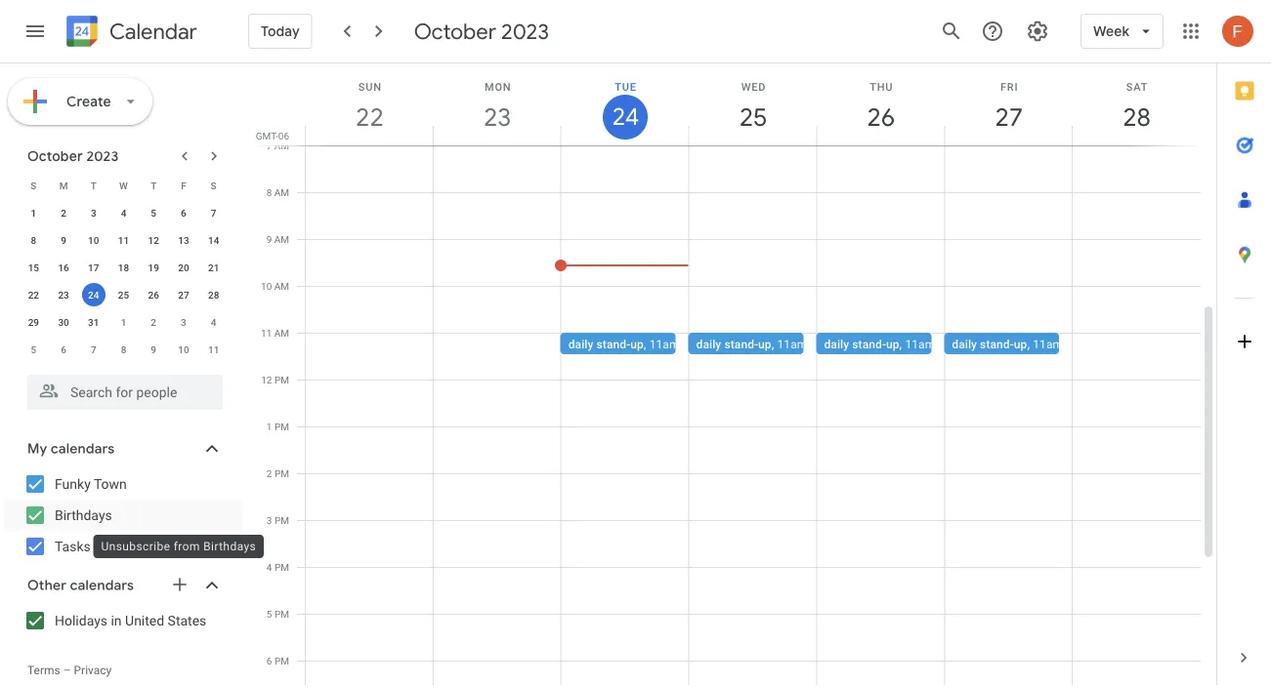 Task type: describe. For each thing, give the bounding box(es) containing it.
11 for 11 am
[[261, 327, 272, 339]]

mon
[[485, 81, 511, 93]]

20 element
[[172, 256, 195, 279]]

Search for people text field
[[39, 375, 211, 410]]

calendar element
[[63, 12, 197, 55]]

sat
[[1126, 81, 1148, 93]]

1 t from the left
[[91, 180, 97, 192]]

calendar
[[109, 18, 197, 45]]

25 link
[[731, 95, 776, 140]]

29
[[28, 317, 39, 328]]

holidays
[[55, 613, 108, 629]]

25 column header
[[689, 64, 817, 146]]

22 inside column header
[[355, 101, 383, 133]]

6 for november 6 element
[[61, 344, 66, 356]]

november 1 element
[[112, 311, 135, 334]]

11 for november 11 element
[[208, 344, 219, 356]]

3 daily from the left
[[824, 338, 849, 351]]

10 for 10 am
[[261, 280, 272, 292]]

row containing 15
[[19, 254, 229, 281]]

1 stand- from the left
[[597, 338, 630, 351]]

funky town
[[55, 476, 127, 493]]

november 10 element
[[172, 338, 195, 362]]

2 up from the left
[[758, 338, 772, 351]]

7 am
[[266, 140, 289, 151]]

terms – privacy
[[27, 664, 112, 678]]

26 element
[[142, 283, 165, 307]]

united
[[125, 613, 164, 629]]

29 element
[[22, 311, 45, 334]]

november 4 element
[[202, 311, 225, 334]]

my
[[27, 441, 47, 458]]

22 element
[[22, 283, 45, 307]]

12 for 12
[[148, 235, 159, 246]]

pm for 6 pm
[[275, 656, 289, 667]]

today
[[261, 22, 300, 40]]

3 11am from the left
[[905, 338, 935, 351]]

row group containing 1
[[19, 199, 229, 364]]

11 element
[[112, 229, 135, 252]]

21
[[208, 262, 219, 274]]

27 link
[[987, 95, 1032, 140]]

2 daily stand-up , 11am from the left
[[696, 338, 808, 351]]

0 horizontal spatial october 2023
[[27, 148, 119, 165]]

1 daily stand-up , 11am from the left
[[568, 338, 680, 351]]

row containing 8
[[19, 227, 229, 254]]

20
[[178, 262, 189, 274]]

terms
[[27, 664, 60, 678]]

birthdays inside list item
[[55, 508, 112, 524]]

2 for november 2 element
[[151, 317, 156, 328]]

17 element
[[82, 256, 105, 279]]

row containing s
[[19, 172, 229, 199]]

0 horizontal spatial 1
[[31, 207, 36, 219]]

0 vertical spatial 2
[[61, 207, 66, 219]]

23 inside grid
[[58, 289, 69, 301]]

30
[[58, 317, 69, 328]]

23 link
[[475, 95, 520, 140]]

25 element
[[112, 283, 135, 307]]

pm for 4 pm
[[275, 562, 289, 574]]

24 inside "element"
[[88, 289, 99, 301]]

4 11am from the left
[[1033, 338, 1063, 351]]

terms link
[[27, 664, 60, 678]]

fri 27
[[994, 81, 1022, 133]]

3 up from the left
[[886, 338, 900, 351]]

16
[[58, 262, 69, 274]]

8 am
[[266, 187, 289, 198]]

12 pm
[[261, 374, 289, 386]]

w
[[119, 180, 128, 192]]

28 inside row
[[208, 289, 219, 301]]

row containing 22
[[19, 281, 229, 309]]

11 am
[[261, 327, 289, 339]]

12 for 12 pm
[[261, 374, 272, 386]]

tue 24
[[611, 81, 638, 132]]

sat 28
[[1122, 81, 1150, 133]]

15 element
[[22, 256, 45, 279]]

9 for 9 am
[[266, 234, 272, 245]]

24 inside column header
[[611, 102, 638, 132]]

19
[[148, 262, 159, 274]]

31
[[88, 317, 99, 328]]

1 up from the left
[[630, 338, 644, 351]]

october 2023 grid
[[19, 172, 229, 364]]

privacy
[[74, 664, 112, 678]]

27 element
[[172, 283, 195, 307]]

1 for 1 pm
[[267, 421, 272, 433]]

23 column header
[[433, 64, 562, 146]]

4 daily stand-up , 11am from the left
[[952, 338, 1063, 351]]

26 link
[[859, 95, 904, 140]]

create
[[66, 93, 111, 110]]

november 8 element
[[112, 338, 135, 362]]

other
[[27, 578, 67, 595]]

10 for november 10 element at the left of the page
[[178, 344, 189, 356]]

thu 26
[[866, 81, 894, 133]]

november 11 element
[[202, 338, 225, 362]]

privacy link
[[74, 664, 112, 678]]

m
[[59, 180, 68, 192]]

11 for 11 "element"
[[118, 235, 129, 246]]

13
[[178, 235, 189, 246]]

23 inside mon 23
[[482, 101, 510, 133]]

gmt-06
[[256, 130, 289, 142]]

wed 25
[[738, 81, 766, 133]]

6 pm
[[267, 656, 289, 667]]

3 for november 3 element
[[181, 317, 186, 328]]

7 for the november 7 element
[[91, 344, 96, 356]]

0 vertical spatial october 2023
[[414, 18, 549, 45]]

13 element
[[172, 229, 195, 252]]

pm for 2 pm
[[275, 468, 289, 480]]

4 for 4 pm
[[267, 562, 272, 574]]

am for 10 am
[[274, 280, 289, 292]]

27 column header
[[944, 64, 1073, 146]]

28 column header
[[1072, 64, 1201, 146]]

2 daily from the left
[[696, 338, 721, 351]]

25 inside 25 element
[[118, 289, 129, 301]]

14 element
[[202, 229, 225, 252]]



Task type: locate. For each thing, give the bounding box(es) containing it.
22 link
[[347, 95, 392, 140]]

2
[[61, 207, 66, 219], [151, 317, 156, 328], [267, 468, 272, 480]]

pm for 1 pm
[[275, 421, 289, 433]]

1 vertical spatial 4
[[211, 317, 216, 328]]

my calendars list
[[4, 469, 242, 563]]

0 horizontal spatial 9
[[61, 235, 66, 246]]

1 horizontal spatial october 2023
[[414, 18, 549, 45]]

1 pm from the top
[[275, 374, 289, 386]]

4 pm
[[267, 562, 289, 574]]

9 for november 9 element
[[151, 344, 156, 356]]

create button
[[8, 78, 152, 125]]

1 horizontal spatial t
[[151, 180, 157, 192]]

calendars
[[51, 441, 115, 458], [70, 578, 134, 595]]

26 inside 26 element
[[148, 289, 159, 301]]

unsubscribe
[[101, 540, 170, 554]]

23 down mon
[[482, 101, 510, 133]]

1 horizontal spatial 3
[[181, 317, 186, 328]]

4 am from the top
[[274, 280, 289, 292]]

28 down sat
[[1122, 101, 1150, 133]]

,
[[644, 338, 646, 351], [772, 338, 774, 351], [900, 338, 902, 351], [1027, 338, 1030, 351]]

24 column header
[[561, 64, 689, 146]]

3 up 10 element
[[91, 207, 96, 219]]

1 vertical spatial october 2023
[[27, 148, 119, 165]]

am for 7 am
[[274, 140, 289, 151]]

2 horizontal spatial 6
[[267, 656, 272, 667]]

calendar heading
[[106, 18, 197, 45]]

calendars inside dropdown button
[[70, 578, 134, 595]]

1 vertical spatial 7
[[211, 207, 216, 219]]

1 11am from the left
[[650, 338, 680, 351]]

2 , from the left
[[772, 338, 774, 351]]

1 horizontal spatial 9
[[151, 344, 156, 356]]

22 down 'sun'
[[355, 101, 383, 133]]

t
[[91, 180, 97, 192], [151, 180, 157, 192]]

my calendars
[[27, 441, 115, 458]]

row up 11 "element"
[[19, 172, 229, 199]]

2 down 1 pm
[[267, 468, 272, 480]]

1 pm
[[267, 421, 289, 433]]

5 up 12 "element"
[[151, 207, 156, 219]]

1 vertical spatial calendars
[[70, 578, 134, 595]]

1 vertical spatial 25
[[118, 289, 129, 301]]

0 horizontal spatial october
[[27, 148, 83, 165]]

birthdays down funky town
[[55, 508, 112, 524]]

10 for 10 element
[[88, 235, 99, 246]]

6 for 6 pm
[[267, 656, 272, 667]]

0 horizontal spatial birthdays
[[55, 508, 112, 524]]

2 11am from the left
[[777, 338, 808, 351]]

1 vertical spatial 6
[[61, 344, 66, 356]]

am up 9 am
[[274, 187, 289, 198]]

daily
[[568, 338, 594, 351], [696, 338, 721, 351], [824, 338, 849, 351], [952, 338, 977, 351]]

3 , from the left
[[900, 338, 902, 351]]

1 horizontal spatial 2
[[151, 317, 156, 328]]

1 down 25 element
[[121, 317, 126, 328]]

october up m
[[27, 148, 83, 165]]

unsubscribe from birthdays
[[101, 540, 256, 554]]

11
[[118, 235, 129, 246], [261, 327, 272, 339], [208, 344, 219, 356]]

1 vertical spatial 10
[[261, 280, 272, 292]]

22
[[355, 101, 383, 133], [28, 289, 39, 301]]

1 horizontal spatial 10
[[178, 344, 189, 356]]

2 inside grid
[[267, 468, 272, 480]]

0 horizontal spatial 3
[[91, 207, 96, 219]]

calendars for other calendars
[[70, 578, 134, 595]]

november 5 element
[[22, 338, 45, 362]]

4 , from the left
[[1027, 338, 1030, 351]]

t left f
[[151, 180, 157, 192]]

0 horizontal spatial 10
[[88, 235, 99, 246]]

1 horizontal spatial 27
[[994, 101, 1022, 133]]

main drawer image
[[23, 20, 47, 43]]

2 pm from the top
[[275, 421, 289, 433]]

grid
[[250, 64, 1217, 686]]

7 up 14 element at the top of page
[[211, 207, 216, 219]]

sun 22
[[355, 81, 383, 133]]

1 horizontal spatial 4
[[211, 317, 216, 328]]

0 horizontal spatial 23
[[58, 289, 69, 301]]

4 pm from the top
[[275, 515, 289, 527]]

1 vertical spatial 26
[[148, 289, 159, 301]]

0 horizontal spatial 6
[[61, 344, 66, 356]]

12 down '11 am'
[[261, 374, 272, 386]]

1 vertical spatial 3
[[181, 317, 186, 328]]

22 down 15
[[28, 289, 39, 301]]

2 horizontal spatial 2
[[267, 468, 272, 480]]

5 up the 6 pm
[[267, 609, 272, 621]]

8 down 7 am
[[266, 187, 272, 198]]

november 7 element
[[82, 338, 105, 362]]

4 up 11 "element"
[[121, 207, 126, 219]]

row group
[[19, 199, 229, 364]]

7 for 7 am
[[266, 140, 272, 151]]

3 stand- from the left
[[852, 338, 886, 351]]

0 vertical spatial 10
[[88, 235, 99, 246]]

4 down "3 pm"
[[267, 562, 272, 574]]

5 for november 5 element
[[31, 344, 36, 356]]

2 vertical spatial 8
[[121, 344, 126, 356]]

18 element
[[112, 256, 135, 279]]

27 inside october 2023 grid
[[178, 289, 189, 301]]

9 up 16 element
[[61, 235, 66, 246]]

1 vertical spatial birthdays
[[203, 540, 256, 554]]

24 cell
[[79, 281, 109, 309]]

28 inside column header
[[1122, 101, 1150, 133]]

12 element
[[142, 229, 165, 252]]

12 inside "element"
[[148, 235, 159, 246]]

0 vertical spatial 25
[[738, 101, 766, 133]]

1 inside the november 1 element
[[121, 317, 126, 328]]

2023 up mon
[[501, 18, 549, 45]]

row down w
[[19, 199, 229, 227]]

1 vertical spatial 2023
[[86, 148, 119, 165]]

0 vertical spatial 12
[[148, 235, 159, 246]]

8 for november 8 element
[[121, 344, 126, 356]]

birthdays list item
[[4, 500, 242, 532]]

2 for 2 pm
[[267, 468, 272, 480]]

0 horizontal spatial 26
[[148, 289, 159, 301]]

2 vertical spatial 2
[[267, 468, 272, 480]]

t right m
[[91, 180, 97, 192]]

11 up 18
[[118, 235, 129, 246]]

9
[[266, 234, 272, 245], [61, 235, 66, 246], [151, 344, 156, 356]]

am up 8 am
[[274, 140, 289, 151]]

0 vertical spatial 22
[[355, 101, 383, 133]]

17
[[88, 262, 99, 274]]

2 horizontal spatial 9
[[266, 234, 272, 245]]

town
[[94, 476, 127, 493]]

october up mon
[[414, 18, 496, 45]]

row up 18 element on the left of page
[[19, 227, 229, 254]]

0 horizontal spatial 28
[[208, 289, 219, 301]]

grid containing 22
[[250, 64, 1217, 686]]

am up 12 pm
[[274, 327, 289, 339]]

2023 down create on the top of the page
[[86, 148, 119, 165]]

2 vertical spatial 5
[[267, 609, 272, 621]]

0 vertical spatial october
[[414, 18, 496, 45]]

9 inside grid
[[266, 234, 272, 245]]

funky
[[55, 476, 91, 493]]

5 am from the top
[[274, 327, 289, 339]]

row containing 29
[[19, 309, 229, 336]]

0 vertical spatial calendars
[[51, 441, 115, 458]]

21 element
[[202, 256, 225, 279]]

2 horizontal spatial 1
[[267, 421, 272, 433]]

1 horizontal spatial 22
[[355, 101, 383, 133]]

4 for the november 4 element
[[211, 317, 216, 328]]

3 down 27 element
[[181, 317, 186, 328]]

9 up 10 am on the left top of page
[[266, 234, 272, 245]]

2 vertical spatial 7
[[91, 344, 96, 356]]

9 am
[[266, 234, 289, 245]]

pm up 1 pm
[[275, 374, 289, 386]]

november 2 element
[[142, 311, 165, 334]]

2 horizontal spatial 11
[[261, 327, 272, 339]]

30 element
[[52, 311, 75, 334]]

pm up 2 pm
[[275, 421, 289, 433]]

1 for the november 1 element
[[121, 317, 126, 328]]

15
[[28, 262, 39, 274]]

1 s from the left
[[31, 180, 37, 192]]

pm for 5 pm
[[275, 609, 289, 621]]

16 element
[[52, 256, 75, 279]]

12
[[148, 235, 159, 246], [261, 374, 272, 386]]

7 pm from the top
[[275, 656, 289, 667]]

am for 8 am
[[274, 187, 289, 198]]

fri
[[1001, 81, 1019, 93]]

0 horizontal spatial 8
[[31, 235, 36, 246]]

october 2023 up m
[[27, 148, 119, 165]]

3
[[91, 207, 96, 219], [181, 317, 186, 328], [267, 515, 272, 527]]

1 up 15 "element"
[[31, 207, 36, 219]]

10 up '11 am'
[[261, 280, 272, 292]]

stand-
[[597, 338, 630, 351], [724, 338, 758, 351], [852, 338, 886, 351], [980, 338, 1014, 351]]

birthdays right "from" at the bottom of page
[[203, 540, 256, 554]]

7 inside the november 7 element
[[91, 344, 96, 356]]

6 row from the top
[[19, 309, 229, 336]]

0 horizontal spatial 2
[[61, 207, 66, 219]]

november 3 element
[[172, 311, 195, 334]]

from
[[174, 540, 200, 554]]

12 up the "19"
[[148, 235, 159, 246]]

1 vertical spatial 23
[[58, 289, 69, 301]]

3 row from the top
[[19, 227, 229, 254]]

1 vertical spatial 5
[[31, 344, 36, 356]]

row down 25 element
[[19, 309, 229, 336]]

25 inside wed 25
[[738, 101, 766, 133]]

25 down 18
[[118, 289, 129, 301]]

4 stand- from the left
[[980, 338, 1014, 351]]

3 for 3 pm
[[267, 515, 272, 527]]

0 vertical spatial 26
[[866, 101, 894, 133]]

daily stand-up , 11am
[[568, 338, 680, 351], [696, 338, 808, 351], [824, 338, 935, 351], [952, 338, 1063, 351]]

10 am
[[261, 280, 289, 292]]

1 vertical spatial 1
[[121, 317, 126, 328]]

gmt-
[[256, 130, 278, 142]]

5 row from the top
[[19, 281, 229, 309]]

1 vertical spatial october
[[27, 148, 83, 165]]

12 inside grid
[[261, 374, 272, 386]]

wed
[[741, 81, 766, 93]]

3 down 2 pm
[[267, 515, 272, 527]]

holidays in united states
[[55, 613, 207, 629]]

8 up 15 "element"
[[31, 235, 36, 246]]

2 vertical spatial 10
[[178, 344, 189, 356]]

24, today element
[[82, 283, 105, 307]]

2 row from the top
[[19, 199, 229, 227]]

06
[[278, 130, 289, 142]]

24 down tue
[[611, 102, 638, 132]]

1 vertical spatial 27
[[178, 289, 189, 301]]

1 down 12 pm
[[267, 421, 272, 433]]

4 up november 11 element
[[211, 317, 216, 328]]

8 for 8 am
[[266, 187, 272, 198]]

0 horizontal spatial 24
[[88, 289, 99, 301]]

1 daily from the left
[[568, 338, 594, 351]]

11 down 10 am on the left top of page
[[261, 327, 272, 339]]

10
[[88, 235, 99, 246], [261, 280, 272, 292], [178, 344, 189, 356]]

6 down f
[[181, 207, 186, 219]]

add other calendars image
[[170, 576, 190, 595]]

my calendars button
[[4, 434, 242, 465]]

7 row from the top
[[19, 336, 229, 364]]

24 up the 31 on the left
[[88, 289, 99, 301]]

3 inside grid
[[267, 515, 272, 527]]

sun
[[358, 81, 382, 93]]

week
[[1094, 22, 1130, 40]]

5
[[151, 207, 156, 219], [31, 344, 36, 356], [267, 609, 272, 621]]

9 down november 2 element
[[151, 344, 156, 356]]

3 daily stand-up , 11am from the left
[[824, 338, 935, 351]]

10 up 17
[[88, 235, 99, 246]]

5 for 5 pm
[[267, 609, 272, 621]]

states
[[168, 613, 207, 629]]

pm for 12 pm
[[275, 374, 289, 386]]

2 am from the top
[[274, 187, 289, 198]]

7 left the "06"
[[266, 140, 272, 151]]

0 vertical spatial 2023
[[501, 18, 549, 45]]

2 horizontal spatial 3
[[267, 515, 272, 527]]

–
[[63, 664, 71, 678]]

row down the november 1 element
[[19, 336, 229, 364]]

tasks
[[55, 539, 91, 555]]

14
[[208, 235, 219, 246]]

26 down the "19"
[[148, 289, 159, 301]]

27 down '20'
[[178, 289, 189, 301]]

0 vertical spatial 28
[[1122, 101, 1150, 133]]

other calendars
[[27, 578, 134, 595]]

18
[[118, 262, 129, 274]]

am
[[274, 140, 289, 151], [274, 187, 289, 198], [274, 234, 289, 245], [274, 280, 289, 292], [274, 327, 289, 339]]

28
[[1122, 101, 1150, 133], [208, 289, 219, 301]]

0 horizontal spatial 7
[[91, 344, 96, 356]]

calendars up in
[[70, 578, 134, 595]]

1 row from the top
[[19, 172, 229, 199]]

11am
[[650, 338, 680, 351], [777, 338, 808, 351], [905, 338, 935, 351], [1033, 338, 1063, 351]]

calendars for my calendars
[[51, 441, 115, 458]]

2 s from the left
[[211, 180, 217, 192]]

1 horizontal spatial 7
[[211, 207, 216, 219]]

11 down the november 4 element
[[208, 344, 219, 356]]

27 inside column header
[[994, 101, 1022, 133]]

5 down 29 element
[[31, 344, 36, 356]]

28 element
[[202, 283, 225, 307]]

week button
[[1081, 8, 1164, 55]]

6 inside grid
[[267, 656, 272, 667]]

am down 8 am
[[274, 234, 289, 245]]

1 horizontal spatial 23
[[482, 101, 510, 133]]

0 vertical spatial 7
[[266, 140, 272, 151]]

6 pm from the top
[[275, 609, 289, 621]]

s right f
[[211, 180, 217, 192]]

0 horizontal spatial 12
[[148, 235, 159, 246]]

1 horizontal spatial s
[[211, 180, 217, 192]]

0 horizontal spatial 11
[[118, 235, 129, 246]]

2 vertical spatial 11
[[208, 344, 219, 356]]

pm down "3 pm"
[[275, 562, 289, 574]]

1 horizontal spatial 8
[[121, 344, 126, 356]]

am down 9 am
[[274, 280, 289, 292]]

other calendars button
[[4, 571, 242, 602]]

6
[[181, 207, 186, 219], [61, 344, 66, 356], [267, 656, 272, 667]]

2 down m
[[61, 207, 66, 219]]

2 horizontal spatial 4
[[267, 562, 272, 574]]

0 horizontal spatial 5
[[31, 344, 36, 356]]

None search field
[[0, 367, 242, 410]]

25
[[738, 101, 766, 133], [118, 289, 129, 301]]

1 vertical spatial 12
[[261, 374, 272, 386]]

2 vertical spatial 3
[[267, 515, 272, 527]]

0 horizontal spatial 4
[[121, 207, 126, 219]]

1 horizontal spatial 1
[[121, 317, 126, 328]]

0 horizontal spatial 22
[[28, 289, 39, 301]]

am for 9 am
[[274, 234, 289, 245]]

1
[[31, 207, 36, 219], [121, 317, 126, 328], [267, 421, 272, 433]]

27 down fri
[[994, 101, 1022, 133]]

0 vertical spatial 23
[[482, 101, 510, 133]]

26 column header
[[816, 64, 945, 146]]

0 horizontal spatial 2023
[[86, 148, 119, 165]]

1 am from the top
[[274, 140, 289, 151]]

1 inside grid
[[267, 421, 272, 433]]

pm for 3 pm
[[275, 515, 289, 527]]

pm up "3 pm"
[[275, 468, 289, 480]]

2 vertical spatial 6
[[267, 656, 272, 667]]

row down 18 element on the left of page
[[19, 281, 229, 309]]

3 pm
[[267, 515, 289, 527]]

31 element
[[82, 311, 105, 334]]

2 down 26 element
[[151, 317, 156, 328]]

in
[[111, 613, 122, 629]]

2 pm
[[267, 468, 289, 480]]

s left m
[[31, 180, 37, 192]]

22 inside row
[[28, 289, 39, 301]]

28 down 21
[[208, 289, 219, 301]]

26
[[866, 101, 894, 133], [148, 289, 159, 301]]

3 am from the top
[[274, 234, 289, 245]]

thu
[[870, 81, 893, 93]]

calendars inside dropdown button
[[51, 441, 115, 458]]

1 horizontal spatial 12
[[261, 374, 272, 386]]

7 down 31 "element"
[[91, 344, 96, 356]]

october 2023 up mon
[[414, 18, 549, 45]]

11 inside grid
[[261, 327, 272, 339]]

1 horizontal spatial 6
[[181, 207, 186, 219]]

23 up 30
[[58, 289, 69, 301]]

up
[[630, 338, 644, 351], [758, 338, 772, 351], [886, 338, 900, 351], [1014, 338, 1027, 351]]

10 down november 3 element
[[178, 344, 189, 356]]

row containing 5
[[19, 336, 229, 364]]

8 down the november 1 element
[[121, 344, 126, 356]]

6 down 30 element
[[61, 344, 66, 356]]

2 horizontal spatial 5
[[267, 609, 272, 621]]

7
[[266, 140, 272, 151], [211, 207, 216, 219], [91, 344, 96, 356]]

2 vertical spatial 1
[[267, 421, 272, 433]]

2023
[[501, 18, 549, 45], [86, 148, 119, 165]]

4 up from the left
[[1014, 338, 1027, 351]]

2 vertical spatial 4
[[267, 562, 272, 574]]

1 vertical spatial 24
[[88, 289, 99, 301]]

5 inside grid
[[267, 609, 272, 621]]

calendars up funky town
[[51, 441, 115, 458]]

row containing 1
[[19, 199, 229, 227]]

4 inside grid
[[267, 562, 272, 574]]

26 inside 26 column header
[[866, 101, 894, 133]]

4 row from the top
[[19, 254, 229, 281]]

row
[[19, 172, 229, 199], [19, 199, 229, 227], [19, 227, 229, 254], [19, 254, 229, 281], [19, 281, 229, 309], [19, 309, 229, 336], [19, 336, 229, 364]]

22 column header
[[305, 64, 434, 146]]

24 link
[[603, 95, 648, 140]]

2 stand- from the left
[[724, 338, 758, 351]]

1 horizontal spatial 24
[[611, 102, 638, 132]]

23 element
[[52, 283, 75, 307]]

8 inside grid
[[266, 187, 272, 198]]

0 vertical spatial 1
[[31, 207, 36, 219]]

3 pm from the top
[[275, 468, 289, 480]]

0 vertical spatial 11
[[118, 235, 129, 246]]

november 9 element
[[142, 338, 165, 362]]

5 pm from the top
[[275, 562, 289, 574]]

23
[[482, 101, 510, 133], [58, 289, 69, 301]]

1 horizontal spatial 11
[[208, 344, 219, 356]]

8
[[266, 187, 272, 198], [31, 235, 36, 246], [121, 344, 126, 356]]

tue
[[615, 81, 637, 93]]

10 element
[[82, 229, 105, 252]]

25 down wed
[[738, 101, 766, 133]]

1 vertical spatial 8
[[31, 235, 36, 246]]

1 vertical spatial 2
[[151, 317, 156, 328]]

pm up the 6 pm
[[275, 609, 289, 621]]

pm down 5 pm
[[275, 656, 289, 667]]

november 6 element
[[52, 338, 75, 362]]

f
[[181, 180, 186, 192]]

27
[[994, 101, 1022, 133], [178, 289, 189, 301]]

4 daily from the left
[[952, 338, 977, 351]]

mon 23
[[482, 81, 511, 133]]

pm down 2 pm
[[275, 515, 289, 527]]

1 vertical spatial 11
[[261, 327, 272, 339]]

0 vertical spatial 27
[[994, 101, 1022, 133]]

1 , from the left
[[644, 338, 646, 351]]

tab list
[[1218, 64, 1271, 631]]

2 horizontal spatial 8
[[266, 187, 272, 198]]

7 inside grid
[[266, 140, 272, 151]]

19 element
[[142, 256, 165, 279]]

settings menu image
[[1026, 20, 1050, 43]]

birthdays
[[55, 508, 112, 524], [203, 540, 256, 554]]

6 down 5 pm
[[267, 656, 272, 667]]

0 vertical spatial birthdays
[[55, 508, 112, 524]]

6 inside november 6 element
[[61, 344, 66, 356]]

1 horizontal spatial 26
[[866, 101, 894, 133]]

1 horizontal spatial 5
[[151, 207, 156, 219]]

28 link
[[1115, 95, 1160, 140]]

5 pm
[[267, 609, 289, 621]]

2 horizontal spatial 10
[[261, 280, 272, 292]]

today button
[[248, 8, 312, 55]]

row up 25 element
[[19, 254, 229, 281]]

2 t from the left
[[151, 180, 157, 192]]

am for 11 am
[[274, 327, 289, 339]]

october
[[414, 18, 496, 45], [27, 148, 83, 165]]

1 vertical spatial 22
[[28, 289, 39, 301]]

11 inside "element"
[[118, 235, 129, 246]]

0 vertical spatial 5
[[151, 207, 156, 219]]

26 down thu
[[866, 101, 894, 133]]



Task type: vqa. For each thing, say whether or not it's contained in the screenshot.


